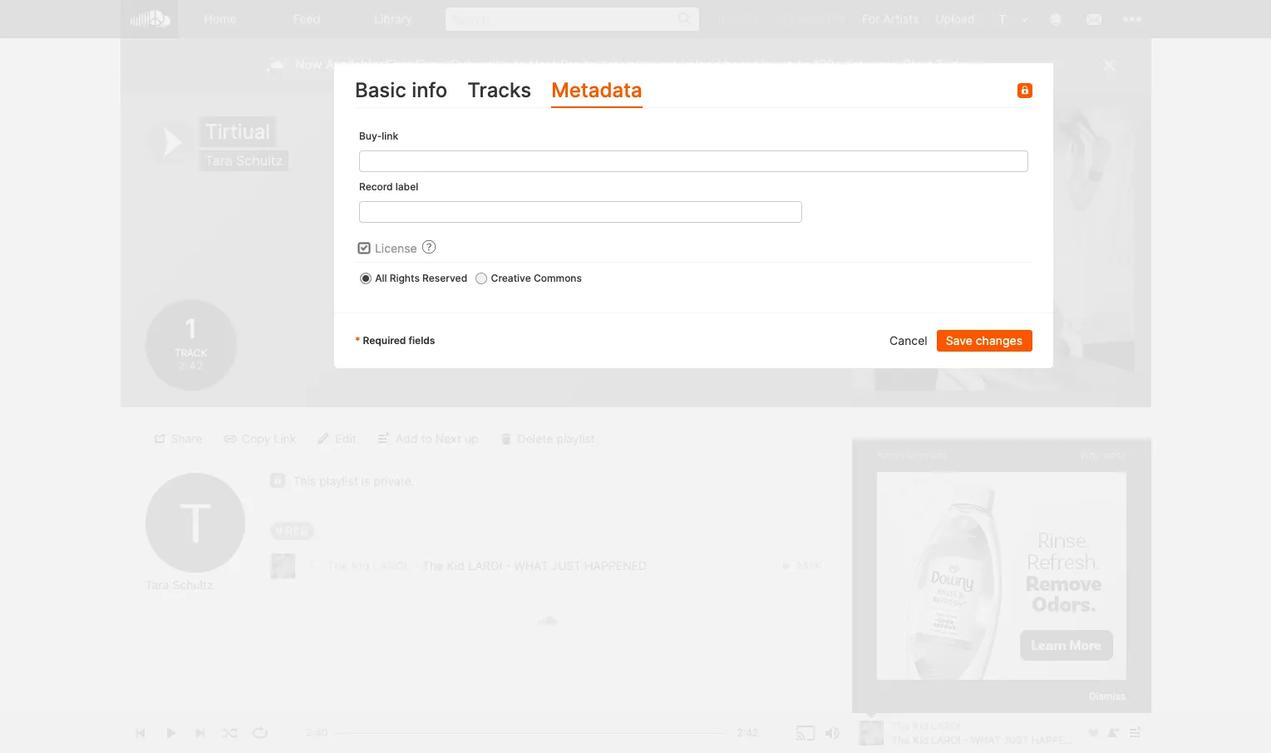 Task type: locate. For each thing, give the bounding box(es) containing it.
1 cookie from the left
[[959, 543, 992, 555]]

3 to from the left
[[798, 57, 810, 72]]

cookie policy link
[[959, 543, 1023, 555]]

kid left laroi
[[447, 559, 465, 573]]

1 horizontal spatial -
[[506, 559, 511, 573]]

the left the laroi.
[[327, 559, 348, 573]]

0 horizontal spatial 1
[[182, 313, 200, 345]]

share
[[171, 431, 203, 445]]

1 horizontal spatial 1
[[307, 559, 315, 573]]

imprint link
[[877, 557, 910, 569]]

0 horizontal spatial try
[[716, 12, 734, 26]]

save changes
[[946, 333, 1022, 347]]

tara schultz's avatar element up tara schultz
[[145, 473, 245, 573]]

Buy-link text field
[[359, 151, 1028, 172]]

label
[[396, 181, 418, 193]]

library
[[374, 12, 412, 26]]

1 up track
[[182, 313, 200, 345]]

copy
[[242, 431, 270, 445]]

next up the 100+
[[798, 12, 824, 26]]

the kid laroi. - the kid laroi - what just happened
[[327, 559, 647, 573]]

link
[[274, 431, 296, 445]]

the kid laroi - what just happened link
[[422, 559, 647, 573]]

0 vertical spatial upload
[[935, 12, 975, 26]]

1 horizontal spatial tara schultz's avatar element
[[991, 8, 1013, 30]]

- left what
[[506, 559, 511, 573]]

edit button
[[310, 428, 366, 449]]

2 horizontal spatial to
[[798, 57, 810, 72]]

to up tracks
[[514, 57, 526, 72]]

next up tracks
[[529, 57, 557, 72]]

cookie up resources
[[959, 543, 992, 555]]

laroi
[[468, 559, 502, 573]]

try inside try next pro link
[[777, 12, 795, 26]]

1 vertical spatial tara schultz's avatar element
[[145, 473, 245, 573]]

try next pro link
[[768, 0, 854, 37]]

1 - from the left
[[414, 559, 419, 573]]

1 try from the left
[[716, 12, 734, 26]]

home link
[[177, 0, 264, 38]]

playlist right delete
[[556, 431, 595, 445]]

1 vertical spatial next
[[529, 57, 557, 72]]

playlist
[[556, 431, 595, 445], [319, 474, 358, 488]]

playlist for delete
[[556, 431, 595, 445]]

what
[[514, 559, 548, 573]]

save
[[946, 333, 973, 347]]

first
[[386, 57, 412, 72]]

mobile
[[895, 437, 932, 451]]

2 cookie from the left
[[1034, 543, 1067, 555]]

-
[[414, 559, 419, 573], [506, 559, 511, 573]]

0 horizontal spatial kid
[[352, 559, 370, 573]]

playlist for this
[[319, 474, 358, 488]]

100+
[[813, 57, 843, 72]]

tracks link
[[467, 75, 531, 108]]

artist
[[921, 557, 947, 569]]

1 horizontal spatial try
[[777, 12, 795, 26]]

2 kid from the left
[[447, 559, 465, 573]]

kid left the laroi.
[[352, 559, 370, 573]]

1
[[182, 313, 200, 345], [307, 559, 315, 573]]

1 horizontal spatial schultz
[[236, 152, 283, 169]]

1 vertical spatial tara schultz link
[[145, 578, 213, 593]]

0 vertical spatial next
[[798, 12, 824, 26]]

0 horizontal spatial to
[[514, 57, 526, 72]]

try inside try go+ link
[[716, 12, 734, 26]]

image
[[1005, 344, 1038, 358]]

charts
[[1042, 557, 1074, 569]]

today
[[936, 57, 972, 72]]

cookie up charts
[[1034, 543, 1067, 555]]

0 vertical spatial tara schultz's avatar element
[[991, 8, 1013, 30]]

1 vertical spatial 1
[[307, 559, 315, 573]]

schultz inside tirtiual tara schultz
[[236, 152, 283, 169]]

language:
[[877, 575, 926, 587]]

1 for 1 track 2:42
[[182, 313, 200, 345]]

0 vertical spatial 1
[[182, 313, 200, 345]]

rights
[[390, 272, 420, 284]]

buy-
[[359, 130, 382, 142]]

heard
[[724, 57, 758, 72]]

0 horizontal spatial cookie
[[959, 543, 992, 555]]

1 inside 1 track 2:42
[[182, 313, 200, 345]]

basic info link
[[355, 75, 447, 108]]

- right the laroi.
[[414, 559, 419, 573]]

by
[[761, 57, 776, 72]]

cookie manager imprint
[[877, 543, 1112, 569]]

to
[[514, 57, 526, 72], [584, 57, 596, 72], [798, 57, 810, 72]]

2 try from the left
[[777, 12, 795, 26]]

1 horizontal spatial next
[[798, 12, 824, 26]]

tirtiual tara schultz
[[205, 120, 283, 169]]

manager
[[1070, 543, 1112, 555]]

delete
[[518, 431, 553, 445]]

to left get
[[584, 57, 596, 72]]

playlist inside button
[[556, 431, 595, 445]]

feed
[[293, 12, 320, 26]]

1 horizontal spatial tara
[[205, 152, 232, 169]]

None search field
[[437, 0, 707, 37]]

0 horizontal spatial next
[[529, 57, 557, 72]]

cookie manager link
[[1034, 543, 1112, 555]]

pro up the metadata
[[560, 57, 580, 72]]

0 horizontal spatial playlist
[[319, 474, 358, 488]]

fields
[[408, 334, 435, 346]]

1 horizontal spatial playlist
[[556, 431, 595, 445]]

(us)
[[966, 575, 988, 587]]

0 vertical spatial pro
[[827, 12, 845, 26]]

creative
[[491, 272, 531, 284]]

the kid laroi. link
[[327, 559, 410, 573]]

try right the go+
[[777, 12, 795, 26]]

0 horizontal spatial schultz
[[172, 578, 213, 592]]

0 vertical spatial tara
[[205, 152, 232, 169]]

info
[[412, 78, 447, 102]]

try go+
[[716, 12, 760, 26]]

1 horizontal spatial the
[[422, 559, 443, 573]]

1 horizontal spatial pro
[[827, 12, 845, 26]]

1 horizontal spatial cookie
[[1034, 543, 1067, 555]]

0 vertical spatial playlist
[[556, 431, 595, 445]]

0 vertical spatial schultz
[[236, 152, 283, 169]]

tara schultz's avatar element right upload link
[[991, 8, 1013, 30]]

cookie inside 'cookie manager imprint'
[[1034, 543, 1067, 555]]

feed link
[[264, 0, 350, 38]]

1 horizontal spatial to
[[584, 57, 596, 72]]

0 horizontal spatial -
[[414, 559, 419, 573]]

schultz
[[236, 152, 283, 169], [172, 578, 213, 592]]

next
[[798, 12, 824, 26], [529, 57, 557, 72]]

go mobile
[[877, 437, 932, 451]]

just
[[551, 559, 581, 573]]

for artists link
[[854, 0, 927, 37]]

1 horizontal spatial kid
[[447, 559, 465, 573]]

0 horizontal spatial tara
[[145, 578, 169, 592]]

1 vertical spatial tara
[[145, 578, 169, 592]]

1 vertical spatial schultz
[[172, 578, 213, 592]]

1 the from the left
[[327, 559, 348, 573]]

is
[[361, 474, 370, 488]]

large image
[[355, 239, 372, 257]]

to right up
[[798, 57, 810, 72]]

kid
[[352, 559, 370, 573], [447, 559, 465, 573]]

now available: first fans. subscribe to next pro to get your next upload heard by up to 100+ listeners. start today
[[295, 57, 972, 72]]

0 horizontal spatial the
[[327, 559, 348, 573]]

1 right the kid laroi - what just happened 'element'
[[307, 559, 315, 573]]

save changes button
[[937, 330, 1032, 351]]

1 vertical spatial upload
[[963, 344, 1002, 358]]

share button
[[146, 428, 213, 449]]

upload
[[935, 12, 975, 26], [963, 344, 1002, 358]]

upload inside button
[[963, 344, 1002, 358]]

laroi.
[[373, 559, 410, 573]]

pro left for
[[827, 12, 845, 26]]

tara schultz's avatar element
[[991, 8, 1013, 30], [145, 473, 245, 573]]

blog
[[1010, 557, 1032, 569]]

buy-link
[[359, 130, 398, 142]]

try left the go+
[[716, 12, 734, 26]]

try for try go+
[[716, 12, 734, 26]]

1 vertical spatial pro
[[560, 57, 580, 72]]

tara
[[205, 152, 232, 169], [145, 578, 169, 592]]

playlist left is on the bottom
[[319, 474, 358, 488]]

0 horizontal spatial pro
[[560, 57, 580, 72]]

tara schultz link
[[205, 152, 283, 169], [145, 578, 213, 593]]

artist resources link
[[921, 557, 1000, 569]]

the right the laroi.
[[422, 559, 443, 573]]

1 vertical spatial playlist
[[319, 474, 358, 488]]

try for try next pro
[[777, 12, 795, 26]]

copy link button
[[217, 428, 306, 449]]

happened
[[585, 559, 647, 573]]



Task type: describe. For each thing, give the bounding box(es) containing it.
*
[[355, 334, 360, 346]]

privacy
[[913, 543, 948, 555]]

cookie for policy
[[959, 543, 992, 555]]

record label
[[359, 181, 418, 193]]

required
[[363, 334, 406, 346]]

this playlist is private.
[[293, 474, 415, 488]]

basic info
[[355, 78, 447, 102]]

0 horizontal spatial tara schultz's avatar element
[[145, 473, 245, 573]]

tara inside tirtiual tara schultz
[[205, 152, 232, 169]]

cookie for manager
[[1034, 543, 1067, 555]]

cookie policy
[[959, 543, 1023, 555]]

legal
[[877, 543, 902, 555]]

upload image
[[963, 344, 1038, 358]]

Search search field
[[445, 7, 699, 31]]

the kid laroi - what just happened element
[[270, 554, 295, 579]]

tirtiual element
[[852, 108, 1134, 391]]

private.
[[373, 474, 415, 488]]

legal link
[[877, 543, 902, 555]]

track
[[174, 346, 207, 359]]

blog link
[[1010, 557, 1032, 569]]

edit
[[335, 431, 356, 445]]

up
[[779, 57, 794, 72]]

try next pro
[[777, 12, 845, 26]]

this
[[293, 474, 316, 488]]

your
[[622, 57, 648, 72]]

1 track 2:42
[[174, 313, 207, 373]]

artists
[[883, 12, 919, 26]]

reserved
[[422, 272, 467, 284]]

try go+ link
[[707, 0, 768, 37]]

upload image button
[[938, 341, 1048, 362]]

resources
[[950, 557, 1000, 569]]

2 - from the left
[[506, 559, 511, 573]]

cancel
[[890, 333, 927, 347]]

tirtiual
[[205, 120, 270, 144]]

0 vertical spatial tara schultz link
[[205, 152, 283, 169]]

available:
[[326, 57, 382, 72]]

subscribe
[[451, 57, 510, 72]]

upload
[[681, 57, 721, 72]]

creative commons
[[491, 272, 582, 284]]

all
[[375, 272, 387, 284]]

home
[[204, 12, 237, 26]]

now
[[295, 57, 322, 72]]

Record label text field
[[359, 201, 802, 223]]

copy link
[[242, 431, 296, 445]]

236k
[[793, 559, 822, 572]]

for artists
[[862, 12, 919, 26]]

changes
[[976, 333, 1022, 347]]

metadata link
[[551, 75, 642, 108]]

imprint
[[877, 557, 910, 569]]

upload for upload image
[[963, 344, 1002, 358]]

cancel button
[[881, 330, 937, 351]]

all rights reserved
[[375, 272, 467, 284]]

english
[[929, 575, 964, 587]]

start
[[903, 57, 933, 72]]

start today link
[[903, 57, 972, 72]]

fans.
[[416, 57, 448, 72]]

1 to from the left
[[514, 57, 526, 72]]

next inside try next pro link
[[798, 12, 824, 26]]

charts link
[[1042, 557, 1074, 569]]

2 the from the left
[[422, 559, 443, 573]]

r&b link
[[270, 522, 315, 540]]

1 kid from the left
[[352, 559, 370, 573]]

1 for 1
[[307, 559, 315, 573]]

2:42
[[178, 359, 204, 373]]

artist resources
[[921, 557, 1000, 569]]

charts language: english (us)
[[877, 557, 1074, 587]]

for
[[862, 12, 880, 26]]

link
[[382, 130, 398, 142]]

license
[[372, 241, 417, 255]]

upload for upload
[[935, 12, 975, 26]]

tracks
[[467, 78, 531, 102]]

record
[[359, 181, 393, 193]]

upload link
[[927, 0, 983, 37]]

go+
[[737, 12, 760, 26]]

delete playlist
[[518, 431, 595, 445]]

policy
[[995, 543, 1023, 555]]

delete playlist button
[[493, 428, 605, 449]]

commons
[[534, 272, 582, 284]]

next
[[651, 57, 677, 72]]

tara schultz
[[145, 578, 213, 592]]

2 to from the left
[[584, 57, 596, 72]]

* required fields
[[355, 334, 435, 346]]

basic
[[355, 78, 406, 102]]



Task type: vqa. For each thing, say whether or not it's contained in the screenshot.
more
no



